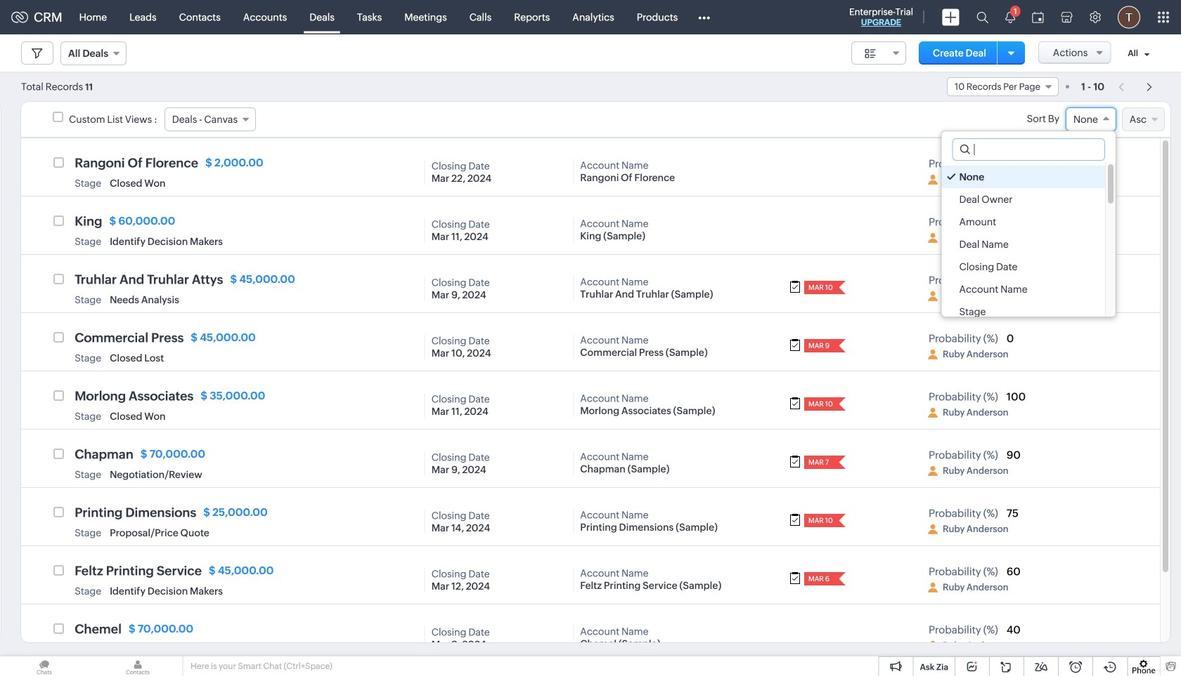 Task type: vqa. For each thing, say whether or not it's contained in the screenshot.
Create
no



Task type: describe. For each thing, give the bounding box(es) containing it.
7 icon_profile image from the top
[[928, 525, 938, 535]]

9 icon_profile image from the top
[[928, 642, 938, 652]]

profile element
[[1109, 0, 1149, 34]]

create menu element
[[934, 0, 968, 34]]

2 option from the top
[[942, 188, 1105, 211]]

8 icon_profile image from the top
[[928, 584, 938, 593]]

1 option from the top
[[942, 166, 1105, 188]]

chats image
[[0, 657, 89, 677]]

7 option from the top
[[942, 301, 1105, 323]]

1 icon_profile image from the top
[[928, 175, 938, 185]]

signals element
[[997, 0, 1024, 34]]

2 icon_profile image from the top
[[928, 233, 938, 243]]

4 icon_profile image from the top
[[928, 350, 938, 360]]

3 icon_profile image from the top
[[928, 292, 938, 302]]

3 option from the top
[[942, 211, 1105, 233]]



Task type: locate. For each thing, give the bounding box(es) containing it.
logo image
[[11, 12, 28, 23]]

option
[[942, 166, 1105, 188], [942, 188, 1105, 211], [942, 211, 1105, 233], [942, 233, 1105, 256], [942, 256, 1105, 278], [942, 278, 1105, 301], [942, 301, 1105, 323]]

contacts image
[[93, 657, 182, 677]]

calendar image
[[1032, 12, 1044, 23]]

create menu image
[[942, 9, 960, 26]]

None field
[[1066, 108, 1116, 131]]

None text field
[[953, 139, 1104, 160]]

4 option from the top
[[942, 233, 1105, 256]]

icon_profile image
[[928, 175, 938, 185], [928, 233, 938, 243], [928, 292, 938, 302], [928, 350, 938, 360], [928, 408, 938, 418], [928, 467, 938, 477], [928, 525, 938, 535], [928, 584, 938, 593], [928, 642, 938, 652]]

5 option from the top
[[942, 256, 1105, 278]]

search image
[[976, 11, 988, 23]]

6 icon_profile image from the top
[[928, 467, 938, 477]]

list box
[[942, 162, 1116, 323]]

profile image
[[1118, 6, 1140, 28]]

5 icon_profile image from the top
[[928, 408, 938, 418]]

6 option from the top
[[942, 278, 1105, 301]]

search element
[[968, 0, 997, 34]]



